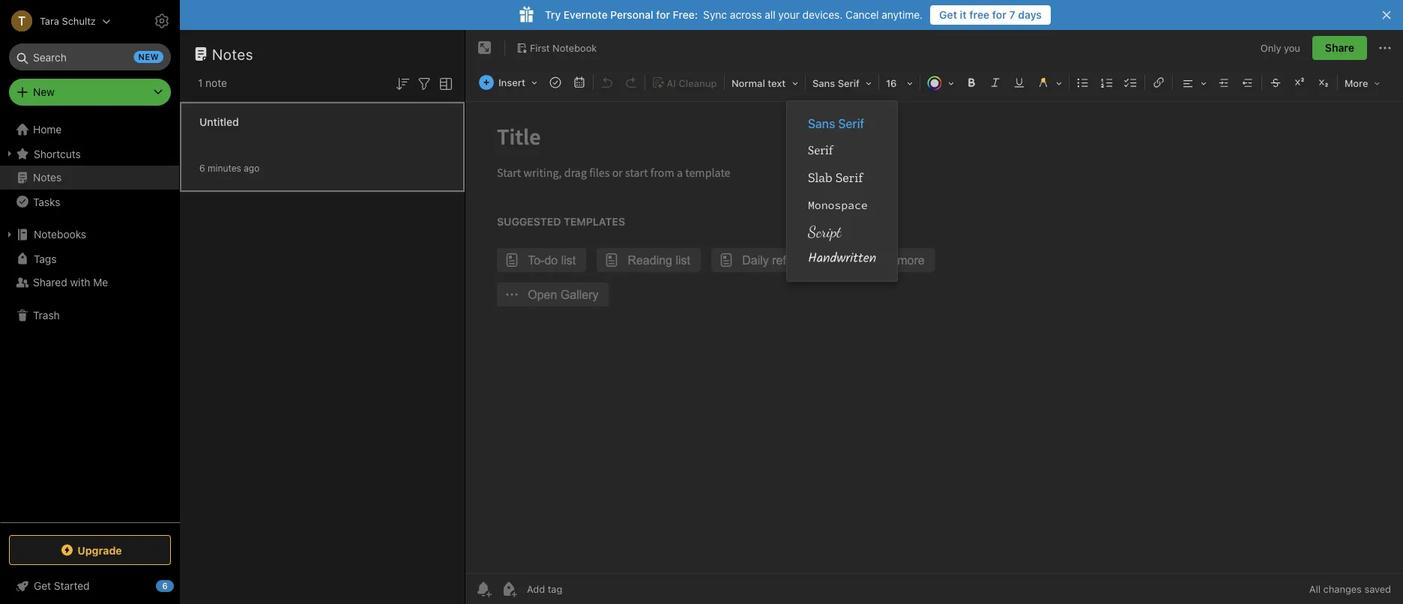 Task type: locate. For each thing, give the bounding box(es) containing it.
shortcuts button
[[0, 142, 179, 166]]

for for 7
[[992, 9, 1007, 21]]

get left the it
[[939, 9, 957, 21]]

1 vertical spatial notes
[[33, 171, 62, 184]]

expand note image
[[476, 39, 494, 57]]

share button
[[1313, 36, 1367, 60]]

normal text
[[732, 78, 786, 89]]

add filters image
[[415, 75, 433, 93]]

saved
[[1365, 584, 1391, 595]]

1 vertical spatial 6
[[162, 581, 168, 591]]

0 vertical spatial sans
[[813, 78, 835, 89]]

tags
[[34, 252, 57, 265]]

it
[[960, 9, 967, 21]]

serif up sans serif link at the top right of page
[[838, 78, 860, 89]]

Search text field
[[19, 43, 160, 70]]

1 vertical spatial sans serif
[[808, 117, 864, 131]]

underline image
[[1009, 72, 1030, 93]]

cancel
[[846, 9, 879, 21]]

7
[[1009, 9, 1015, 21]]

1 for from the left
[[656, 9, 670, 21]]

0 vertical spatial notes
[[212, 45, 253, 63]]

only
[[1261, 42, 1281, 53]]

More actions field
[[1376, 36, 1394, 60]]

bulleted list image
[[1073, 72, 1094, 93]]

serif link
[[787, 137, 897, 164]]

Font family field
[[807, 72, 877, 94]]

shared with me
[[33, 276, 108, 289]]

for left free:
[[656, 9, 670, 21]]

handwritten link
[[787, 245, 897, 272]]

sans up sans serif link at the top right of page
[[813, 78, 835, 89]]

notes up tasks
[[33, 171, 62, 184]]

upgrade
[[77, 544, 122, 556]]

for inside button
[[992, 9, 1007, 21]]

serif inside sans serif link
[[838, 117, 864, 131]]

insert link image
[[1148, 72, 1169, 93]]

1 vertical spatial sans
[[808, 117, 835, 131]]

devices.
[[803, 9, 843, 21]]

first
[[530, 42, 550, 53]]

new search field
[[19, 43, 163, 70]]

6 left minutes
[[199, 163, 205, 174]]

slab serif
[[808, 169, 863, 186]]

your
[[778, 9, 800, 21]]

0 vertical spatial 6
[[199, 163, 205, 174]]

Highlight field
[[1031, 72, 1067, 94]]

Font color field
[[922, 72, 959, 94]]

all
[[1309, 584, 1321, 595]]

Insert field
[[475, 72, 543, 93]]

home link
[[0, 118, 180, 142]]

sans serif
[[813, 78, 860, 89], [808, 117, 864, 131]]

0 horizontal spatial for
[[656, 9, 670, 21]]

sans inside field
[[813, 78, 835, 89]]

serif down serif link
[[836, 169, 863, 186]]

new
[[138, 52, 159, 62]]

notes up note
[[212, 45, 253, 63]]

1 horizontal spatial for
[[992, 9, 1007, 21]]

notebooks link
[[0, 223, 179, 247]]

6 minutes ago
[[199, 163, 260, 174]]

1 horizontal spatial get
[[939, 9, 957, 21]]

1 vertical spatial get
[[34, 580, 51, 592]]

get for get it free for 7 days
[[939, 9, 957, 21]]

sans
[[813, 78, 835, 89], [808, 117, 835, 131]]

6 inside help and learning task checklist field
[[162, 581, 168, 591]]

2 for from the left
[[992, 9, 1007, 21]]

script
[[808, 222, 841, 241]]

shortcuts
[[34, 147, 81, 160]]

monospace
[[808, 198, 868, 212]]

minutes
[[208, 163, 241, 174]]

for for free:
[[656, 9, 670, 21]]

evernote
[[564, 9, 608, 21]]

more actions image
[[1376, 39, 1394, 57]]

tara schultz
[[40, 15, 96, 27]]

sans serif up sans serif link at the top right of page
[[813, 78, 860, 89]]

Font size field
[[881, 72, 918, 94]]

calendar event image
[[569, 72, 590, 93]]

numbered list image
[[1097, 72, 1118, 93]]

task image
[[545, 72, 566, 93]]

0 horizontal spatial notes
[[33, 171, 62, 184]]

get it free for 7 days button
[[930, 5, 1051, 25]]

add a reminder image
[[475, 580, 493, 598]]

1 horizontal spatial 6
[[199, 163, 205, 174]]

get inside button
[[939, 9, 957, 21]]

sans serif inside field
[[813, 78, 860, 89]]

note window element
[[466, 30, 1403, 604]]

get left started
[[34, 580, 51, 592]]

6 left 'click to collapse' 'icon'
[[162, 581, 168, 591]]

for
[[656, 9, 670, 21], [992, 9, 1007, 21]]

serif
[[838, 78, 860, 89], [838, 117, 864, 131], [808, 143, 833, 158], [836, 169, 863, 186]]

Add tag field
[[525, 583, 638, 596]]

all
[[765, 9, 776, 21]]

0 horizontal spatial 6
[[162, 581, 168, 591]]

Help and Learning task checklist field
[[0, 574, 180, 598]]

serif up serif link
[[838, 117, 864, 131]]

serif inside slab serif link
[[836, 169, 863, 186]]

sans serif up serif link
[[808, 117, 864, 131]]

serif up slab
[[808, 143, 833, 158]]

for left 7 on the top right
[[992, 9, 1007, 21]]

sans up serif link
[[808, 117, 835, 131]]

me
[[93, 276, 108, 289]]

outdent image
[[1238, 72, 1259, 93]]

notes
[[212, 45, 253, 63], [33, 171, 62, 184]]

get inside help and learning task checklist field
[[34, 580, 51, 592]]

untitled
[[199, 116, 239, 128]]

0 vertical spatial sans serif
[[813, 78, 860, 89]]

0 horizontal spatial get
[[34, 580, 51, 592]]

free
[[969, 9, 990, 21]]

6
[[199, 163, 205, 174], [162, 581, 168, 591]]

get
[[939, 9, 957, 21], [34, 580, 51, 592]]

upgrade button
[[9, 535, 171, 565]]

subscript image
[[1313, 72, 1334, 93]]

Account field
[[0, 6, 111, 36]]

script handwritten
[[808, 222, 876, 269]]

0 vertical spatial get
[[939, 9, 957, 21]]

tree
[[0, 118, 180, 522]]

days
[[1018, 9, 1042, 21]]

1 horizontal spatial notes
[[212, 45, 253, 63]]

tags button
[[0, 247, 179, 271]]



Task type: describe. For each thing, give the bounding box(es) containing it.
with
[[70, 276, 90, 289]]

shared with me link
[[0, 271, 179, 295]]

indent image
[[1214, 72, 1235, 93]]

you
[[1284, 42, 1301, 53]]

1
[[198, 77, 203, 89]]

serif inside serif link
[[808, 143, 833, 158]]

Sort options field
[[394, 73, 412, 93]]

Note Editor text field
[[466, 102, 1403, 573]]

started
[[54, 580, 90, 592]]

changes
[[1324, 584, 1362, 595]]

get it free for 7 days
[[939, 9, 1042, 21]]

all changes saved
[[1309, 584, 1391, 595]]

get started
[[34, 580, 90, 592]]

serif inside sans serif field
[[838, 78, 860, 89]]

Heading level field
[[726, 72, 804, 94]]

first notebook
[[530, 42, 597, 53]]

notebooks
[[34, 228, 86, 241]]

handwritten
[[808, 248, 876, 269]]

notes inside "link"
[[33, 171, 62, 184]]

new
[[33, 86, 55, 98]]

new button
[[9, 79, 171, 106]]

free:
[[673, 9, 698, 21]]

try evernote personal for free: sync across all your devices. cancel anytime.
[[545, 9, 923, 21]]

home
[[33, 123, 62, 136]]

tasks button
[[0, 190, 179, 214]]

try
[[545, 9, 561, 21]]

more
[[1345, 78, 1368, 89]]

note
[[205, 77, 227, 89]]

superscript image
[[1289, 72, 1310, 93]]

ago
[[244, 163, 260, 174]]

sans serif inside dropdown list menu
[[808, 117, 864, 131]]

schultz
[[62, 15, 96, 27]]

sync
[[703, 9, 727, 21]]

1 note
[[198, 77, 227, 89]]

monospace link
[[787, 191, 897, 218]]

notes link
[[0, 166, 179, 190]]

settings image
[[153, 12, 171, 30]]

checklist image
[[1121, 72, 1142, 93]]

only you
[[1261, 42, 1301, 53]]

Alignment field
[[1175, 72, 1212, 94]]

6 for 6
[[162, 581, 168, 591]]

trash
[[33, 309, 60, 322]]

sans serif link
[[787, 110, 897, 137]]

click to collapse image
[[174, 576, 186, 594]]

insert
[[498, 77, 525, 88]]

personal
[[610, 9, 653, 21]]

italic image
[[985, 72, 1006, 93]]

share
[[1325, 42, 1355, 54]]

first notebook button
[[511, 37, 602, 58]]

across
[[730, 9, 762, 21]]

dropdown list menu
[[787, 110, 897, 272]]

bold image
[[961, 72, 982, 93]]

shared
[[33, 276, 67, 289]]

More field
[[1340, 72, 1386, 94]]

add tag image
[[500, 580, 518, 598]]

anytime.
[[882, 9, 923, 21]]

16
[[886, 78, 897, 89]]

View options field
[[433, 73, 455, 93]]

normal
[[732, 78, 765, 89]]

strikethrough image
[[1265, 72, 1286, 93]]

notebook
[[553, 42, 597, 53]]

trash link
[[0, 304, 179, 328]]

get for get started
[[34, 580, 51, 592]]

tara
[[40, 15, 59, 27]]

6 for 6 minutes ago
[[199, 163, 205, 174]]

sans inside dropdown list menu
[[808, 117, 835, 131]]

tasks
[[33, 195, 60, 208]]

tree containing home
[[0, 118, 180, 522]]

text
[[768, 78, 786, 89]]

slab
[[808, 169, 833, 186]]

slab serif link
[[787, 164, 897, 191]]

Add filters field
[[415, 73, 433, 93]]

script link
[[787, 218, 897, 245]]

expand notebooks image
[[4, 229, 16, 241]]



Task type: vqa. For each thing, say whether or not it's contained in the screenshot.
Row Group
no



